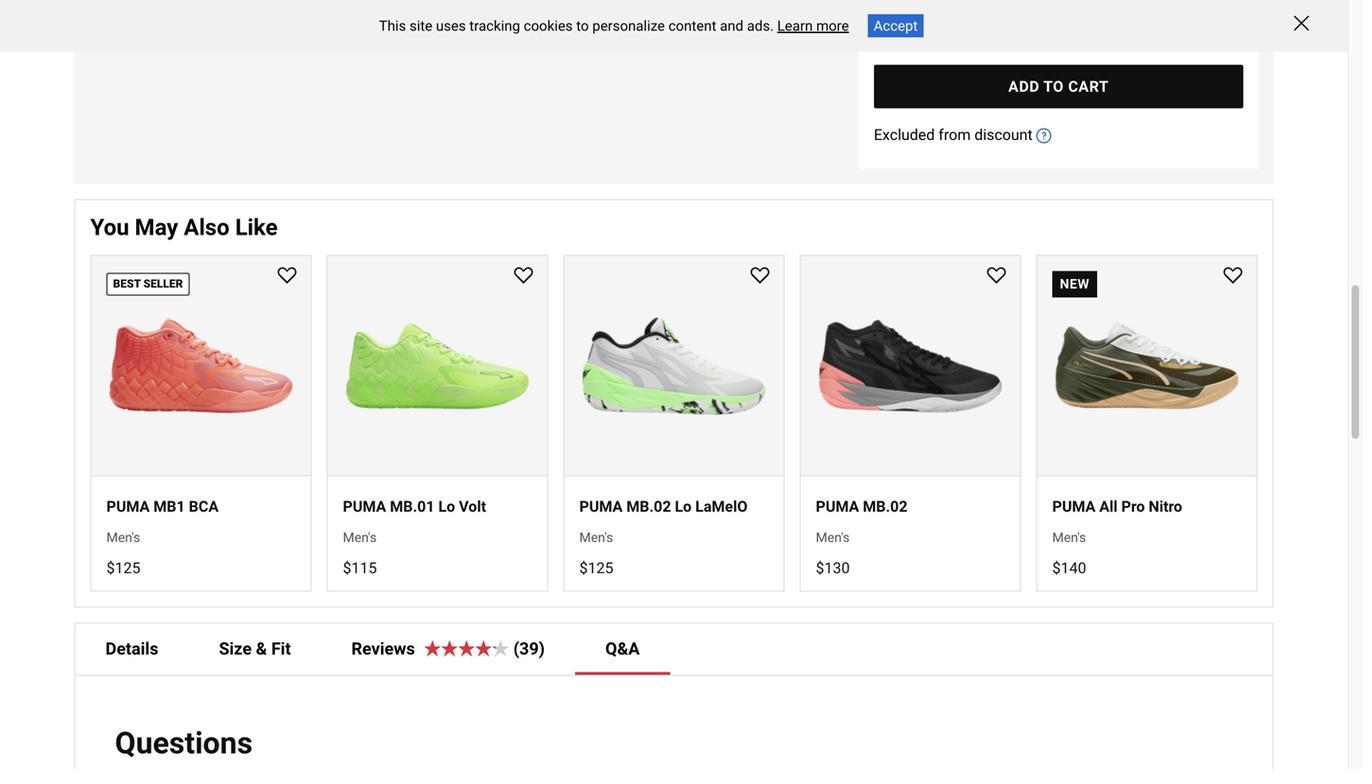 Task type: locate. For each thing, give the bounding box(es) containing it.
$125 for puma mb1 bca
[[106, 559, 140, 577]]

2 mb.02 from the left
[[863, 498, 908, 516]]

1 horizontal spatial lo
[[675, 498, 692, 516]]

lo for volt
[[439, 498, 455, 516]]

$125 for puma mb.02 lo lamelo
[[580, 559, 614, 577]]

learn more link
[[778, 18, 849, 34]]

q&a button
[[575, 624, 670, 675]]

lo for lamelo
[[675, 498, 692, 516]]

puma
[[106, 498, 150, 516], [343, 498, 386, 516], [580, 498, 623, 516], [816, 498, 859, 516], [1053, 498, 1096, 516]]

(39)
[[509, 639, 545, 659]]

men's up $140
[[1053, 530, 1087, 545]]

men's down puma mb1 bca at the left
[[106, 530, 140, 545]]

pro
[[1122, 498, 1145, 516]]

2 $125 from the left
[[580, 559, 614, 577]]

seller
[[144, 277, 183, 291]]

reviews
[[352, 639, 419, 659]]

$140
[[1053, 559, 1087, 577]]

0 horizontal spatial mb.02
[[627, 498, 671, 516]]

mb.02
[[627, 498, 671, 516], [863, 498, 908, 516]]

excluded from discount
[[874, 126, 1033, 144]]

uses
[[436, 18, 466, 34]]

1 mb.02 from the left
[[627, 498, 671, 516]]

accept
[[874, 18, 918, 34]]

$125
[[106, 559, 140, 577], [580, 559, 614, 577]]

more
[[817, 18, 849, 34]]

tab list containing details
[[75, 624, 1273, 675]]

cookies
[[524, 18, 573, 34]]

1 puma from the left
[[106, 498, 150, 516]]

mb.02 for puma mb.02
[[863, 498, 908, 516]]

1 men's from the left
[[106, 530, 140, 545]]

tracking
[[470, 18, 520, 34]]

men's up $130
[[816, 530, 850, 545]]

men's for puma all pro nitro
[[1053, 530, 1087, 545]]

this
[[379, 18, 406, 34]]

1 lo from the left
[[439, 498, 455, 516]]

nitro
[[1149, 498, 1183, 516]]

0 horizontal spatial $125
[[106, 559, 140, 577]]

$125 up the q&a
[[580, 559, 614, 577]]

lamelo
[[696, 498, 748, 516]]

content
[[669, 18, 717, 34]]

3 men's from the left
[[580, 530, 613, 545]]

add to cart button
[[874, 65, 1244, 108]]

2 puma from the left
[[343, 498, 386, 516]]

4 puma from the left
[[816, 498, 859, 516]]

new
[[1060, 276, 1090, 292]]

discount
[[975, 126, 1033, 144]]

5 men's from the left
[[1053, 530, 1087, 545]]

puma for puma mb1 bca
[[106, 498, 150, 516]]

manage favorites - puma mb1 bca - men's image
[[278, 267, 297, 286]]

men's for puma mb1 bca
[[106, 530, 140, 545]]

volt
[[459, 498, 486, 516]]

learn
[[778, 18, 813, 34]]

lo
[[439, 498, 455, 516], [675, 498, 692, 516]]

3 puma from the left
[[580, 498, 623, 516]]

1 horizontal spatial $125
[[580, 559, 614, 577]]

2 lo from the left
[[675, 498, 692, 516]]

5 puma from the left
[[1053, 498, 1096, 516]]

men's up $115
[[343, 530, 377, 545]]

1 horizontal spatial mb.02
[[863, 498, 908, 516]]

also
[[184, 214, 230, 241]]

manage favorites - puma mb.02 - men's image
[[987, 267, 1006, 286]]

★★★★★
[[424, 639, 509, 659], [424, 639, 509, 659]]

4 men's from the left
[[816, 530, 850, 545]]

0 horizontal spatial lo
[[439, 498, 455, 516]]

lo left volt
[[439, 498, 455, 516]]

$130
[[816, 559, 850, 577]]

puma mb.02 - men's image
[[801, 256, 1020, 476]]

bca
[[189, 498, 219, 516]]

1 $125 from the left
[[106, 559, 140, 577]]

puma mb.02 lo lamelo
[[580, 498, 748, 516]]

questions
[[115, 726, 253, 761]]

men's
[[106, 530, 140, 545], [343, 530, 377, 545], [580, 530, 613, 545], [816, 530, 850, 545], [1053, 530, 1087, 545]]

2 men's from the left
[[343, 530, 377, 545]]

mb1
[[154, 498, 185, 516]]

details
[[106, 639, 158, 659]]

puma mb.02
[[816, 498, 908, 516]]

$125 down puma mb1 bca at the left
[[106, 559, 140, 577]]

puma for puma mb.01 lo volt
[[343, 498, 386, 516]]

lo left lamelo
[[675, 498, 692, 516]]

excluded
[[874, 126, 935, 144]]

puma for puma mb.02 lo lamelo
[[580, 498, 623, 516]]

men's down puma mb.02 lo lamelo
[[580, 530, 613, 545]]

tab list
[[75, 624, 1273, 675]]



Task type: vqa. For each thing, say whether or not it's contained in the screenshot.
the My favorites icon
no



Task type: describe. For each thing, give the bounding box(es) containing it.
you may also like
[[90, 214, 278, 241]]

puma mb.01 lo volt
[[343, 498, 486, 516]]

like
[[235, 214, 278, 241]]

men's for puma mb.02
[[816, 530, 850, 545]]

q&a
[[606, 639, 640, 659]]

to
[[576, 18, 589, 34]]

manage favorites - puma all pro nitro - men's image
[[1224, 267, 1243, 286]]

personalize
[[593, 18, 665, 34]]

men's for puma mb.02 lo lamelo
[[580, 530, 613, 545]]

fit
[[271, 639, 291, 659]]

size
[[219, 639, 252, 659]]

cookie banner region
[[0, 0, 1348, 52]]

&
[[256, 639, 267, 659]]

you
[[90, 214, 129, 241]]

puma mb1 bca
[[106, 498, 219, 516]]

best seller
[[113, 277, 183, 291]]

accept button
[[868, 14, 924, 37]]

mb.01
[[390, 498, 435, 516]]

men's for puma mb.01 lo volt
[[343, 530, 377, 545]]

best
[[113, 277, 141, 291]]

puma for puma all pro nitro
[[1053, 498, 1096, 516]]

may
[[135, 214, 178, 241]]

puma for puma mb.02
[[816, 498, 859, 516]]

add to cart
[[1009, 77, 1109, 95]]

all
[[1100, 498, 1118, 516]]

manage favorites - puma mb.01 lo volt - men's image
[[514, 267, 533, 286]]

and
[[720, 18, 744, 34]]

cart
[[1069, 77, 1109, 95]]

size & fit
[[219, 639, 291, 659]]

this site uses tracking cookies to personalize content and ads. learn more
[[379, 18, 849, 34]]

to
[[1044, 77, 1064, 95]]

from
[[939, 126, 971, 144]]

puma mb.02 lo lamelo - men's image
[[564, 256, 784, 476]]

manage favorites - puma mb.02 lo lamelo - men's image
[[751, 267, 770, 286]]

puma mb.01 lo volt - men's image
[[328, 256, 547, 476]]

size & fit button
[[189, 624, 321, 675]]

details button
[[75, 624, 189, 675]]

puma all pro nitro - men's image
[[1038, 256, 1257, 476]]

site
[[410, 18, 433, 34]]

ads.
[[747, 18, 774, 34]]

puma mb1 bca - men's image
[[91, 256, 311, 476]]

mb.02 for puma mb.02 lo lamelo
[[627, 498, 671, 516]]

more information about discount exclusions image
[[1037, 128, 1052, 143]]

$115
[[343, 559, 377, 577]]

puma all pro nitro
[[1053, 498, 1183, 516]]

add
[[1009, 77, 1040, 95]]

close image
[[1294, 16, 1310, 31]]



